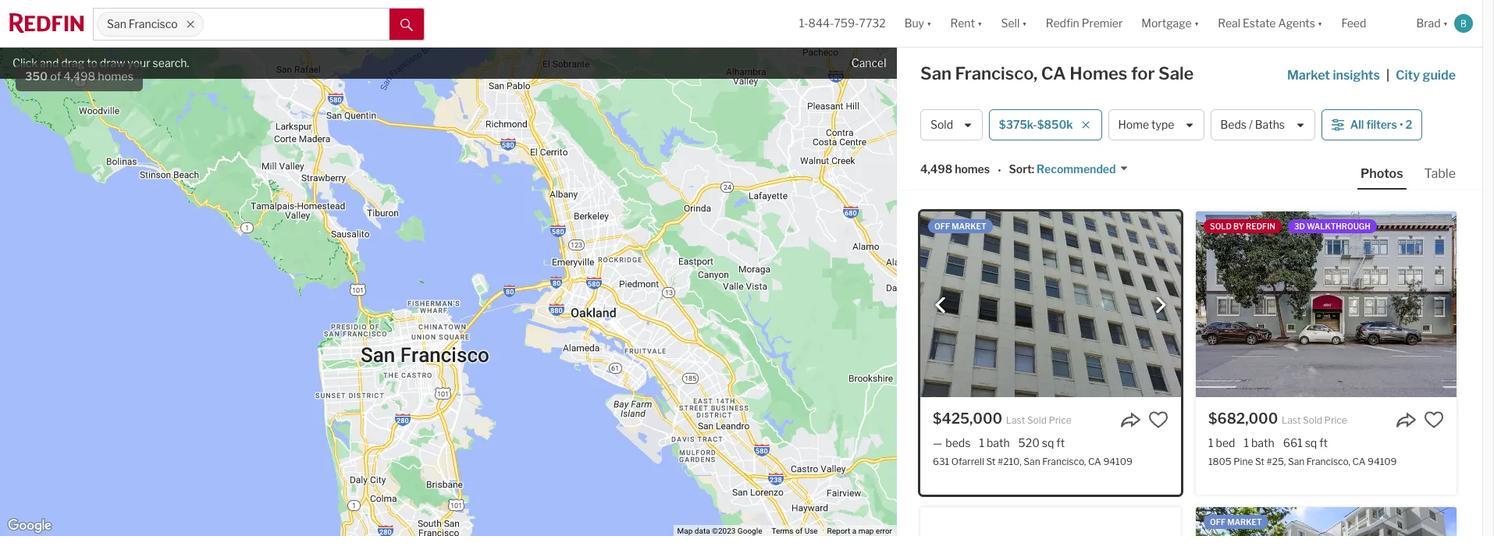 Task type: describe. For each thing, give the bounding box(es) containing it.
cancel
[[852, 56, 887, 70]]

filters
[[1366, 118, 1397, 131]]

all
[[1350, 118, 1364, 131]]

661 sq ft
[[1283, 436, 1328, 450]]

premier
[[1082, 17, 1123, 30]]

ca for $682,000
[[1352, 456, 1366, 468]]

walkthrough
[[1307, 222, 1371, 231]]

to
[[87, 56, 97, 70]]

1-844-759-7732 link
[[799, 17, 886, 30]]

1-844-759-7732
[[799, 17, 886, 30]]

map
[[677, 527, 693, 536]]

san down 520
[[1024, 456, 1040, 468]]

san francisco
[[107, 17, 178, 31]]

520 sq ft
[[1018, 436, 1065, 450]]

last for $425,000
[[1006, 415, 1025, 426]]

agents
[[1278, 17, 1315, 30]]

previous button image
[[933, 297, 948, 313]]

sell
[[1001, 17, 1020, 30]]

terms of use link
[[772, 527, 818, 536]]

844-
[[808, 17, 834, 30]]

photo of 1805 pine st #25, san francisco, ca 94109 image
[[1196, 212, 1457, 397]]

#210,
[[998, 456, 1022, 468]]

homes inside 4,498 homes •
[[955, 163, 990, 176]]

0 horizontal spatial off market
[[934, 222, 986, 231]]

city guide link
[[1396, 66, 1459, 85]]

rent ▾ button
[[941, 0, 992, 47]]

:
[[1032, 163, 1034, 176]]

real
[[1218, 17, 1241, 30]]

terms
[[772, 527, 794, 536]]

map data ©2023 google
[[677, 527, 762, 536]]

home type
[[1118, 118, 1174, 131]]

661
[[1283, 436, 1303, 450]]

type
[[1152, 118, 1174, 131]]

$425,000
[[933, 411, 1002, 427]]

brad
[[1416, 17, 1441, 30]]

7732
[[859, 17, 886, 30]]

by
[[1233, 222, 1244, 231]]

sq for $682,000
[[1305, 436, 1317, 450]]

94109 for $425,000
[[1103, 456, 1133, 468]]

ofarrell
[[951, 456, 984, 468]]

redfin
[[1046, 17, 1079, 30]]

estate
[[1243, 17, 1276, 30]]

san down buy ▾ button
[[920, 63, 952, 84]]

1 bath for $425,000
[[979, 436, 1010, 450]]

next button image
[[1153, 297, 1169, 313]]

redfin premier button
[[1036, 0, 1132, 47]]

sq for $425,000
[[1042, 436, 1054, 450]]

▾ for sell ▾
[[1022, 17, 1027, 30]]

brad ▾
[[1416, 17, 1448, 30]]

price for $425,000
[[1049, 415, 1072, 426]]

photos button
[[1358, 165, 1421, 190]]

photo of 631 ofarrell st #210, san francisco, ca 94109 image
[[920, 212, 1181, 397]]

3d walkthrough
[[1294, 222, 1371, 231]]

cancel button
[[852, 48, 887, 79]]

350 of 4,498 homes
[[25, 69, 134, 84]]

last sold price for $682,000
[[1282, 415, 1347, 426]]

a
[[852, 527, 857, 536]]

4,498 homes •
[[920, 163, 1001, 177]]

1-
[[799, 17, 808, 30]]

/
[[1249, 118, 1253, 131]]

your
[[127, 56, 150, 70]]

home type button
[[1108, 109, 1204, 141]]

631
[[933, 456, 949, 468]]

sort
[[1009, 163, 1032, 176]]

sell ▾
[[1001, 17, 1027, 30]]

redfin premier
[[1046, 17, 1123, 30]]

2
[[1405, 118, 1412, 131]]

all filters • 2
[[1350, 118, 1412, 131]]

ca for $425,000
[[1088, 456, 1101, 468]]

map region
[[0, 37, 911, 536]]

francisco
[[129, 17, 178, 31]]

rent ▾
[[950, 17, 982, 30]]

▾ for mortgage ▾
[[1194, 17, 1199, 30]]

— beds
[[933, 436, 971, 450]]

▾ for rent ▾
[[977, 17, 982, 30]]

san left francisco
[[107, 17, 126, 31]]

google
[[738, 527, 762, 536]]

baths
[[1255, 118, 1285, 131]]

0 horizontal spatial 4,498
[[63, 69, 95, 84]]

home
[[1118, 118, 1149, 131]]

sale
[[1159, 63, 1194, 84]]

data
[[695, 527, 710, 536]]

san down 661
[[1288, 456, 1305, 468]]

buy ▾
[[905, 17, 932, 30]]

last sold price for $425,000
[[1006, 415, 1072, 426]]

|
[[1386, 68, 1390, 83]]

$375k-$850k
[[999, 118, 1073, 131]]

0 vertical spatial market
[[952, 222, 986, 231]]

$850k
[[1037, 118, 1073, 131]]

for
[[1131, 63, 1155, 84]]

1 vertical spatial off
[[1210, 518, 1226, 527]]

favorite button checkbox
[[1424, 410, 1444, 430]]

mortgage ▾
[[1142, 17, 1199, 30]]

francisco, for $682,000
[[1307, 456, 1350, 468]]



Task type: locate. For each thing, give the bounding box(es) containing it.
st
[[986, 456, 996, 468], [1255, 456, 1265, 468]]

1 up pine
[[1244, 436, 1249, 450]]

0 horizontal spatial bath
[[987, 436, 1010, 450]]

2 horizontal spatial sold
[[1303, 415, 1322, 426]]

1 vertical spatial of
[[795, 527, 803, 536]]

0 horizontal spatial 1
[[979, 436, 984, 450]]

0 horizontal spatial 94109
[[1103, 456, 1133, 468]]

sold up 661 sq ft at the right bottom of page
[[1303, 415, 1322, 426]]

▾ right mortgage
[[1194, 17, 1199, 30]]

1 horizontal spatial ft
[[1319, 436, 1328, 450]]

of left use
[[795, 527, 803, 536]]

0 horizontal spatial homes
[[98, 69, 134, 84]]

report a map error link
[[827, 527, 892, 536]]

last sold price up '520 sq ft'
[[1006, 415, 1072, 426]]

2 price from the left
[[1324, 415, 1347, 426]]

st for $425,000
[[986, 456, 996, 468]]

0 horizontal spatial price
[[1049, 415, 1072, 426]]

1 last sold price from the left
[[1006, 415, 1072, 426]]

beds
[[1221, 118, 1247, 131]]

1 1 bath from the left
[[979, 436, 1010, 450]]

san
[[107, 17, 126, 31], [920, 63, 952, 84], [1024, 456, 1040, 468], [1288, 456, 1305, 468]]

▾ right agents
[[1318, 17, 1323, 30]]

1 horizontal spatial of
[[795, 527, 803, 536]]

4,498 inside 4,498 homes •
[[920, 163, 953, 176]]

1 bed
[[1208, 436, 1235, 450]]

off market
[[934, 222, 986, 231], [1210, 518, 1262, 527]]

▾ inside mortgage ▾ dropdown button
[[1194, 17, 1199, 30]]

• left 2
[[1400, 118, 1403, 131]]

▾ right rent
[[977, 17, 982, 30]]

• inside button
[[1400, 118, 1403, 131]]

ft up 1805 pine st #25, san francisco, ca 94109
[[1319, 436, 1328, 450]]

real estate agents ▾
[[1218, 17, 1323, 30]]

▾ right brad
[[1443, 17, 1448, 30]]

buy
[[905, 17, 924, 30]]

0 horizontal spatial st
[[986, 456, 996, 468]]

mortgage
[[1142, 17, 1192, 30]]

off market down 4,498 homes •
[[934, 222, 986, 231]]

1 horizontal spatial sq
[[1305, 436, 1317, 450]]

1 vertical spatial off market
[[1210, 518, 1262, 527]]

1 vertical spatial homes
[[955, 163, 990, 176]]

2 bath from the left
[[1251, 436, 1275, 450]]

1 last from the left
[[1006, 415, 1025, 426]]

▾ inside rent ▾ dropdown button
[[977, 17, 982, 30]]

1 horizontal spatial sold
[[1027, 415, 1047, 426]]

all filters • 2 button
[[1321, 109, 1423, 141]]

sold for $425,000
[[1027, 415, 1047, 426]]

1 up "ofarrell"
[[979, 436, 984, 450]]

bath up #25,
[[1251, 436, 1275, 450]]

0 horizontal spatial last sold price
[[1006, 415, 1072, 426]]

1 horizontal spatial ca
[[1088, 456, 1101, 468]]

google image
[[4, 516, 55, 536]]

ft for $682,000
[[1319, 436, 1328, 450]]

• left sort on the right of page
[[998, 164, 1001, 177]]

1 horizontal spatial •
[[1400, 118, 1403, 131]]

insights
[[1333, 68, 1380, 83]]

$375k-
[[999, 118, 1037, 131]]

city
[[1396, 68, 1420, 83]]

2 st from the left
[[1255, 456, 1265, 468]]

0 horizontal spatial francisco,
[[955, 63, 1038, 84]]

0 vertical spatial off market
[[934, 222, 986, 231]]

st left #25,
[[1255, 456, 1265, 468]]

0 horizontal spatial of
[[50, 69, 61, 84]]

1 bath up #210,
[[979, 436, 1010, 450]]

2 sq from the left
[[1305, 436, 1317, 450]]

real estate agents ▾ link
[[1218, 0, 1323, 47]]

user photo image
[[1454, 14, 1473, 33]]

of for terms
[[795, 527, 803, 536]]

0 horizontal spatial 1 bath
[[979, 436, 1010, 450]]

1 horizontal spatial last sold price
[[1282, 415, 1347, 426]]

0 horizontal spatial ca
[[1041, 63, 1066, 84]]

use
[[805, 527, 818, 536]]

▾ for brad ▾
[[1443, 17, 1448, 30]]

4,498 down sold button
[[920, 163, 953, 176]]

sold button
[[920, 109, 983, 141]]

ft for $425,000
[[1056, 436, 1065, 450]]

favorite button image
[[1148, 410, 1169, 430], [1424, 410, 1444, 430]]

francisco, for $425,000
[[1042, 456, 1086, 468]]

1 for $682,000
[[1244, 436, 1249, 450]]

table button
[[1421, 165, 1459, 188]]

rent
[[950, 17, 975, 30]]

2 94109 from the left
[[1368, 456, 1397, 468]]

2 horizontal spatial francisco,
[[1307, 456, 1350, 468]]

0 vertical spatial of
[[50, 69, 61, 84]]

sort :
[[1009, 163, 1034, 176]]

real estate agents ▾ button
[[1209, 0, 1332, 47]]

click
[[12, 56, 38, 70]]

ft right 520
[[1056, 436, 1065, 450]]

None search field
[[203, 9, 390, 40]]

2 horizontal spatial ca
[[1352, 456, 1366, 468]]

0 vertical spatial off
[[934, 222, 950, 231]]

remove san francisco image
[[185, 20, 195, 29]]

1 sq from the left
[[1042, 436, 1054, 450]]

2 last sold price from the left
[[1282, 415, 1347, 426]]

1 vertical spatial market
[[1227, 518, 1262, 527]]

san francisco, ca homes for sale
[[920, 63, 1194, 84]]

0 horizontal spatial market
[[952, 222, 986, 231]]

favorite button checkbox
[[1148, 410, 1169, 430]]

2 horizontal spatial 1
[[1244, 436, 1249, 450]]

homes
[[1070, 63, 1128, 84]]

$375k-$850k button
[[989, 109, 1102, 141]]

feed
[[1341, 17, 1366, 30]]

price for $682,000
[[1324, 415, 1347, 426]]

favorite button image for $425,000
[[1148, 410, 1169, 430]]

sold inside button
[[931, 118, 953, 131]]

94109
[[1103, 456, 1133, 468], [1368, 456, 1397, 468]]

1 bath up pine
[[1244, 436, 1275, 450]]

photo of 1450 post st #712, san francisco, ca 94109 image
[[1196, 507, 1457, 536]]

1 94109 from the left
[[1103, 456, 1133, 468]]

1 favorite button image from the left
[[1148, 410, 1169, 430]]

• inside 4,498 homes •
[[998, 164, 1001, 177]]

favorite button image for $682,000
[[1424, 410, 1444, 430]]

off
[[934, 222, 950, 231], [1210, 518, 1226, 527]]

2 1 bath from the left
[[1244, 436, 1275, 450]]

remove $375k-$850k image
[[1081, 120, 1090, 130]]

report
[[827, 527, 850, 536]]

report a map error
[[827, 527, 892, 536]]

of
[[50, 69, 61, 84], [795, 527, 803, 536]]

sold
[[1210, 222, 1232, 231]]

1 for $425,000
[[979, 436, 984, 450]]

homes right to in the top of the page
[[98, 69, 134, 84]]

1 horizontal spatial francisco,
[[1042, 456, 1086, 468]]

bath for $425,000
[[987, 436, 1010, 450]]

▾ for buy ▾
[[927, 17, 932, 30]]

1805
[[1208, 456, 1232, 468]]

4,498 right and
[[63, 69, 95, 84]]

sq right 520
[[1042, 436, 1054, 450]]

1 horizontal spatial off market
[[1210, 518, 1262, 527]]

guide
[[1423, 68, 1456, 83]]

▾ right sell
[[1022, 17, 1027, 30]]

0 vertical spatial homes
[[98, 69, 134, 84]]

homes left sort on the right of page
[[955, 163, 990, 176]]

1 vertical spatial •
[[998, 164, 1001, 177]]

1 horizontal spatial st
[[1255, 456, 1265, 468]]

photos
[[1361, 166, 1403, 181]]

table
[[1424, 166, 1456, 181]]

st left #210,
[[986, 456, 996, 468]]

0 horizontal spatial sold
[[931, 118, 953, 131]]

2 ft from the left
[[1319, 436, 1328, 450]]

94109 for $682,000
[[1368, 456, 1397, 468]]

▾ inside sell ▾ dropdown button
[[1022, 17, 1027, 30]]

3d
[[1294, 222, 1305, 231]]

market insights link
[[1287, 51, 1380, 85]]

0 vertical spatial 4,498
[[63, 69, 95, 84]]

$682,000
[[1208, 411, 1278, 427]]

market down pine
[[1227, 518, 1262, 527]]

0 horizontal spatial favorite button image
[[1148, 410, 1169, 430]]

1 horizontal spatial 94109
[[1368, 456, 1397, 468]]

1 horizontal spatial 1 bath
[[1244, 436, 1275, 450]]

sold up '520 sq ft'
[[1027, 415, 1047, 426]]

error
[[876, 527, 892, 536]]

beds / baths button
[[1210, 109, 1315, 141]]

520
[[1018, 436, 1040, 450]]

beds / baths
[[1221, 118, 1285, 131]]

francisco, down 661 sq ft at the right bottom of page
[[1307, 456, 1350, 468]]

search.
[[153, 56, 189, 70]]

6 ▾ from the left
[[1443, 17, 1448, 30]]

1 ft from the left
[[1056, 436, 1065, 450]]

of right 350
[[50, 69, 61, 84]]

1 bath for $682,000
[[1244, 436, 1275, 450]]

sold for $682,000
[[1303, 415, 1322, 426]]

last up 520
[[1006, 415, 1025, 426]]

sold up 4,498 homes •
[[931, 118, 953, 131]]

recommended button
[[1034, 162, 1128, 177]]

redfin
[[1246, 222, 1276, 231]]

1 horizontal spatial bath
[[1251, 436, 1275, 450]]

last for $682,000
[[1282, 415, 1301, 426]]

sell ▾ button
[[992, 0, 1036, 47]]

sold by redfin
[[1210, 222, 1276, 231]]

1 1 from the left
[[979, 436, 984, 450]]

2 1 from the left
[[1208, 436, 1214, 450]]

•
[[1400, 118, 1403, 131], [998, 164, 1001, 177]]

bath for $682,000
[[1251, 436, 1275, 450]]

last sold price up 661 sq ft at the right bottom of page
[[1282, 415, 1347, 426]]

of for 350
[[50, 69, 61, 84]]

1 horizontal spatial last
[[1282, 415, 1301, 426]]

market down 4,498 homes •
[[952, 222, 986, 231]]

market
[[1287, 68, 1330, 83]]

last up 661
[[1282, 415, 1301, 426]]

2 last from the left
[[1282, 415, 1301, 426]]

1 left bed
[[1208, 436, 1214, 450]]

terms of use
[[772, 527, 818, 536]]

3 ▾ from the left
[[1022, 17, 1027, 30]]

1 horizontal spatial favorite button image
[[1424, 410, 1444, 430]]

st for $682,000
[[1255, 456, 1265, 468]]

• for filters
[[1400, 118, 1403, 131]]

1 horizontal spatial homes
[[955, 163, 990, 176]]

4,498
[[63, 69, 95, 84], [920, 163, 953, 176]]

0 horizontal spatial off
[[934, 222, 950, 231]]

0 horizontal spatial last
[[1006, 415, 1025, 426]]

1 horizontal spatial 1
[[1208, 436, 1214, 450]]

▾ right buy
[[927, 17, 932, 30]]

1 st from the left
[[986, 456, 996, 468]]

bath up #210,
[[987, 436, 1010, 450]]

#25,
[[1267, 456, 1286, 468]]

1 horizontal spatial price
[[1324, 415, 1347, 426]]

2 favorite button image from the left
[[1424, 410, 1444, 430]]

off down 4,498 homes •
[[934, 222, 950, 231]]

1 ▾ from the left
[[927, 17, 932, 30]]

1 price from the left
[[1049, 415, 1072, 426]]

off down 1805
[[1210, 518, 1226, 527]]

price up 661 sq ft at the right bottom of page
[[1324, 415, 1347, 426]]

ca
[[1041, 63, 1066, 84], [1088, 456, 1101, 468], [1352, 456, 1366, 468]]

francisco, down '520 sq ft'
[[1042, 456, 1086, 468]]

5 ▾ from the left
[[1318, 17, 1323, 30]]

—
[[933, 436, 943, 450]]

0 horizontal spatial ft
[[1056, 436, 1065, 450]]

1 vertical spatial 4,498
[[920, 163, 953, 176]]

buy ▾ button
[[905, 0, 932, 47]]

▾ inside buy ▾ dropdown button
[[927, 17, 932, 30]]

0 horizontal spatial sq
[[1042, 436, 1054, 450]]

feed button
[[1332, 0, 1407, 47]]

1 bath from the left
[[987, 436, 1010, 450]]

sold
[[931, 118, 953, 131], [1027, 415, 1047, 426], [1303, 415, 1322, 426]]

0 horizontal spatial •
[[998, 164, 1001, 177]]

0 vertical spatial •
[[1400, 118, 1403, 131]]

off market down pine
[[1210, 518, 1262, 527]]

sq
[[1042, 436, 1054, 450], [1305, 436, 1317, 450]]

and
[[40, 56, 59, 70]]

submit search image
[[400, 19, 413, 31]]

last
[[1006, 415, 1025, 426], [1282, 415, 1301, 426]]

1 bath
[[979, 436, 1010, 450], [1244, 436, 1275, 450]]

1 horizontal spatial market
[[1227, 518, 1262, 527]]

recommended
[[1037, 163, 1116, 176]]

drag
[[61, 56, 84, 70]]

francisco, down sell
[[955, 63, 1038, 84]]

sell ▾ button
[[1001, 0, 1027, 47]]

3 1 from the left
[[1244, 436, 1249, 450]]

▾ inside real estate agents ▾ link
[[1318, 17, 1323, 30]]

price up '520 sq ft'
[[1049, 415, 1072, 426]]

1 horizontal spatial 4,498
[[920, 163, 953, 176]]

1 horizontal spatial off
[[1210, 518, 1226, 527]]

• for homes
[[998, 164, 1001, 177]]

sq right 661
[[1305, 436, 1317, 450]]

759-
[[834, 17, 859, 30]]

4 ▾ from the left
[[1194, 17, 1199, 30]]

mortgage ▾ button
[[1142, 0, 1199, 47]]

2 ▾ from the left
[[977, 17, 982, 30]]



Task type: vqa. For each thing, say whether or not it's contained in the screenshot.
Francisco
yes



